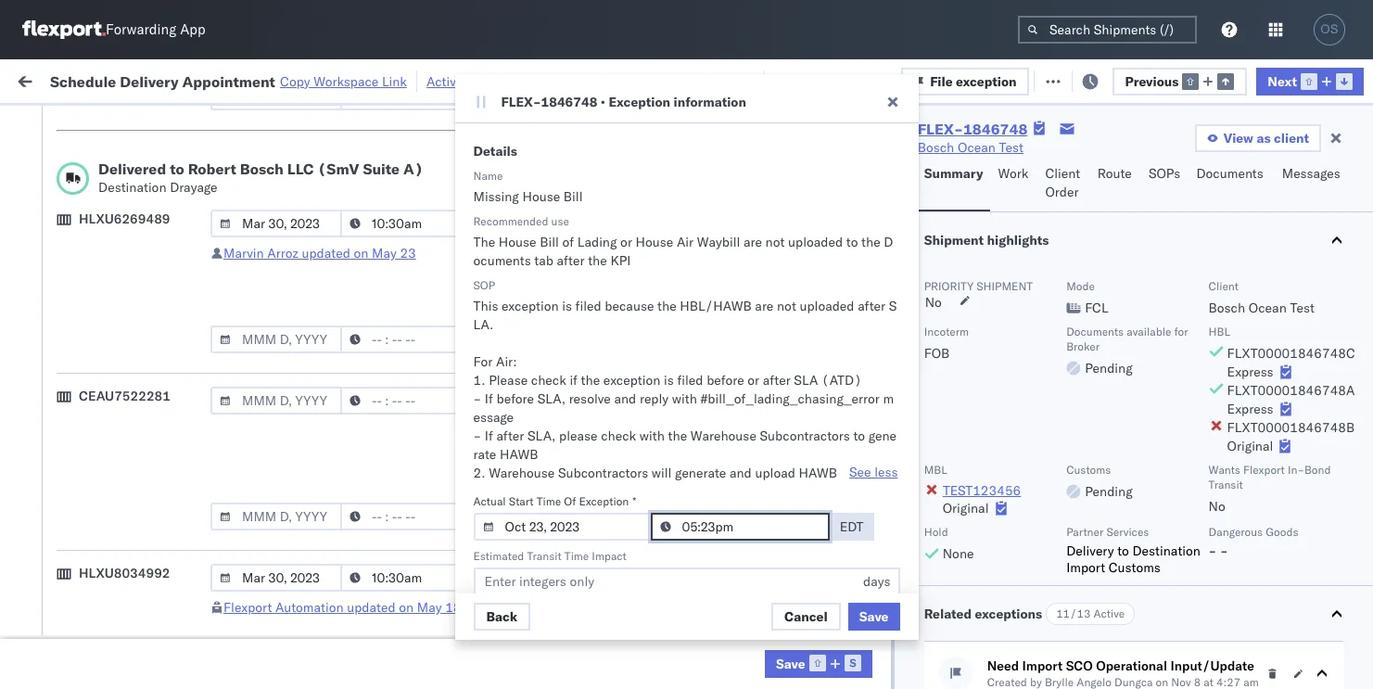 Task type: locate. For each thing, give the bounding box(es) containing it.
hlxu6269489, for 2:00 am est, nov 9, 2022's upload customs clearance documents link
[[1241, 390, 1336, 406]]

0 horizontal spatial flexport
[[224, 599, 272, 616]]

less
[[875, 464, 898, 481]]

flex-1893174 button
[[994, 590, 1124, 615], [994, 590, 1124, 615]]

14, down 9,
[[413, 431, 433, 448]]

estimated
[[558, 215, 617, 232], [558, 392, 617, 409], [474, 549, 524, 563], [558, 570, 617, 586]]

0 horizontal spatial subcontractors
[[558, 465, 649, 481]]

schedule pickup from los angeles, ca link down drayage
[[43, 216, 263, 253]]

delivered
[[98, 160, 166, 178]]

0 vertical spatial schedule delivery appointment
[[43, 308, 228, 324]]

flex-
[[501, 94, 541, 110], [918, 120, 964, 138], [1024, 186, 1064, 203], [1024, 227, 1064, 244], [1024, 268, 1064, 284], [1024, 308, 1064, 325], [1024, 349, 1064, 366], [1024, 472, 1064, 488], [1024, 513, 1064, 529], [1024, 553, 1064, 570], [1024, 594, 1064, 611], [1024, 635, 1064, 652]]

edt, for schedule pickup from los angeles, ca link corresponding to 1st schedule pickup from los angeles, ca button from the top of the page
[[355, 227, 383, 244]]

schedule for first schedule delivery appointment button from the top of the page
[[43, 308, 98, 324]]

0 horizontal spatial warehouse
[[489, 465, 555, 481]]

deadline
[[299, 151, 344, 165]]

ca
[[43, 235, 60, 252], [43, 276, 60, 293], [43, 358, 60, 374], [43, 439, 60, 456], [43, 521, 60, 538], [43, 603, 60, 619]]

0 vertical spatial 14,
[[413, 431, 433, 448]]

input/update
[[1171, 658, 1255, 674]]

1 vertical spatial schedule delivery appointment button
[[43, 470, 228, 490]]

original up the wants
[[1228, 438, 1274, 455]]

3 ceau7522281, hlxu6269489, hlxu from the top
[[1143, 308, 1374, 325]]

1 consignee from the left
[[778, 594, 840, 611]]

time for impact
[[565, 549, 589, 563]]

1 vertical spatial save
[[776, 655, 806, 672]]

lhuu7894563, up dangerous
[[1143, 471, 1239, 488]]

on left "log"
[[455, 72, 470, 89]]

order
[[1046, 184, 1079, 200]]

save down cancel on the bottom right
[[776, 655, 806, 672]]

2 schedule delivery appointment from the top
[[43, 471, 228, 487]]

incoterm
[[925, 325, 969, 339]]

1 vertical spatial flex-1889466
[[1024, 513, 1120, 529]]

4 hlxu6269489, from the top
[[1241, 349, 1336, 365]]

ocean fcl for schedule pickup from los angeles, ca link corresponding to first schedule pickup from los angeles, ca button from the bottom of the page
[[568, 594, 633, 611]]

3:00 am edt, aug 19, 2022
[[299, 186, 470, 203]]

1 vertical spatial work
[[999, 165, 1029, 182]]

1 vertical spatial abcdefg7845654
[[1263, 472, 1374, 488]]

1 vertical spatial cascading
[[549, 628, 611, 645]]

schedule delivery appointment button up ceau7522281
[[43, 307, 228, 327]]

2 lhuu7894563, from the top
[[1143, 471, 1239, 488]]

not inside this exception is filed because the hbl/hawb are not uploaded after s la. for air: 1. please check if the exception is filed before or after sla (atd) - if before sla, resolve and reply with #bill_of_lading_chasing_error m essage - if after sla, please check with the warehouse subcontractors to gene rate hawb 2. warehouse subcontractors will generate and upload hawb
[[777, 298, 797, 314]]

container
[[1143, 144, 1192, 158]]

destination
[[98, 179, 167, 196], [1133, 543, 1201, 559]]

test123456 for schedule pickup from los angeles, ca link corresponding to 3rd schedule pickup from los angeles, ca button
[[1263, 349, 1342, 366]]

to inside partner services delivery to destination import customs
[[1118, 543, 1130, 559]]

1889466 for 7:00 pm est, dec 23, 2022
[[1064, 513, 1120, 529]]

actual down 2.
[[474, 494, 506, 508]]

1 horizontal spatial mmm d, yyyy text field
[[474, 513, 653, 541]]

client inside client bosch ocean test incoterm fob
[[1209, 279, 1239, 293]]

hlxu6269489, for schedule pickup from los angeles, ca link corresponding to 1st schedule pickup from los angeles, ca button from the top of the page
[[1241, 226, 1336, 243]]

please
[[559, 428, 598, 444]]

4 ceau7522281, hlxu6269489, hlxu from the top
[[1143, 349, 1374, 365]]

back button
[[474, 603, 531, 631]]

uploaded
[[789, 234, 843, 250], [800, 298, 855, 314]]

id
[[1018, 151, 1029, 165]]

warehouse up the start
[[489, 465, 555, 481]]

on up 11:30 pm est, jan 23, 2023 in the bottom left of the page
[[399, 599, 414, 616]]

schedule for first schedule pickup from los angeles, ca button from the bottom of the page
[[43, 584, 98, 601]]

1 ocean fcl from the top
[[568, 186, 633, 203]]

1 vertical spatial updated
[[347, 599, 396, 616]]

0 vertical spatial confirm
[[43, 502, 90, 519]]

schedule delivery appointment link up confirm pickup from los angeles, ca
[[43, 470, 228, 488]]

0 vertical spatial mmm d, yyyy text field
[[211, 326, 342, 353]]

3 2:59 am edt, nov 5, 2022 from the top
[[299, 308, 462, 325]]

2 horizontal spatial flexport
[[1244, 463, 1286, 477]]

2 vertical spatial schedule delivery appointment button
[[43, 633, 228, 654]]

test123456 up flxt00001846748b
[[1263, 390, 1342, 407]]

operator:
[[616, 73, 672, 90]]

work inside import work button
[[203, 72, 235, 89]]

are right hbl/hawb
[[755, 298, 774, 314]]

2:59 am est, dec 14, 2022
[[299, 431, 469, 448], [299, 472, 469, 488]]

2 consignee from the left
[[895, 594, 957, 611]]

1 horizontal spatial check
[[601, 428, 637, 444]]

0 vertical spatial -- : -- -- text field
[[340, 210, 472, 237]]

1 upload customs clearance documents from the top
[[43, 176, 203, 211]]

dangerous goods - -
[[1209, 525, 1299, 559]]

express for flxt00001846748a
[[1228, 401, 1274, 417]]

23, for 2023
[[417, 635, 437, 652]]

1 express from the top
[[1228, 364, 1274, 380]]

2:59 am est, dec 14, 2022 for schedule delivery appointment
[[299, 472, 469, 488]]

lhuu7894563, uetu5238478 up the wants
[[1143, 430, 1332, 447]]

cascading right back button
[[549, 628, 611, 645]]

hlxu6269489
[[79, 211, 170, 227]]

5 ca from the top
[[43, 521, 60, 538]]

forwarding app link
[[22, 20, 206, 39]]

or inside details name missing house bill recommended use the house bill of lading or house air waybill are not uploaded to the d ocuments tab after the kpi
[[621, 234, 633, 250]]

pending for customs
[[1085, 483, 1133, 500]]

confirm up the confirm delivery link
[[43, 502, 90, 519]]

actual
[[558, 243, 596, 260], [558, 420, 596, 437], [474, 494, 506, 508]]

abcdefg7845654 down flxt00001846748b
[[1263, 472, 1374, 488]]

hbl
[[1209, 325, 1231, 339]]

flex-1889466 for 7:00 pm est, dec 23, 2022
[[1024, 513, 1120, 529]]

1 lhuu7894563, uetu5238478 from the top
[[1143, 430, 1332, 447]]

4 lhuu7894563, uetu5238478 from the top
[[1143, 553, 1332, 570]]

ocean inside client bosch ocean test incoterm fob
[[1249, 300, 1287, 316]]

0 vertical spatial and
[[615, 391, 637, 407]]

appointment
[[182, 72, 275, 90], [152, 308, 228, 324], [152, 471, 228, 487], [152, 634, 228, 651]]

flexport left demo
[[688, 594, 737, 611]]

2:59 am edt, nov 5, 2022 for schedule delivery appointment link related to first schedule delivery appointment button from the top of the page
[[299, 308, 462, 325]]

to inside details name missing house bill recommended use the house bill of lading or house air waybill are not uploaded to the d ocuments tab after the kpi
[[847, 234, 859, 250]]

0 horizontal spatial may
[[372, 245, 397, 262]]

-
[[474, 391, 482, 407], [474, 428, 482, 444], [1209, 543, 1217, 559], [1221, 543, 1229, 559], [957, 635, 965, 652]]

•
[[601, 94, 606, 110]]

uetu5238478 down flxt00001846748b
[[1242, 471, 1332, 488]]

ceau7522281, hlxu6269489, hlxu down documents button
[[1143, 226, 1374, 243]]

route button
[[1091, 157, 1142, 212]]

to inside this exception is filed because the hbl/hawb are not uploaded after s la. for air: 1. please check if the exception is filed before or after sla (atd) - if before sla, resolve and reply with #bill_of_lading_chasing_error m essage - if after sla, please check with the warehouse subcontractors to gene rate hawb 2. warehouse subcontractors will generate and upload hawb
[[854, 428, 866, 444]]

0 vertical spatial check
[[531, 372, 567, 389]]

1 clearance from the top
[[144, 176, 203, 192]]

ocean fcl for schedule pickup from los angeles, ca link corresponding to 1st schedule pickup from los angeles, ca button from the top of the page
[[568, 227, 633, 244]]

3 edt, from the top
[[355, 268, 383, 284]]

flex-1889466 up partner
[[1024, 472, 1120, 488]]

test123456 up flxt00001846748a
[[1263, 349, 1342, 366]]

schedule pickup from los angeles, ca down drayage
[[43, 217, 250, 252]]

import work button
[[150, 59, 243, 101]]

jan
[[386, 594, 406, 611], [393, 635, 413, 652]]

1 horizontal spatial transit
[[1209, 478, 1244, 492]]

confirm inside 'button'
[[43, 552, 90, 569]]

2:00 am est, nov 9, 2022
[[299, 390, 461, 407]]

to left gene
[[854, 428, 866, 444]]

1 upload customs clearance documents link from the top
[[43, 175, 263, 212]]

before up #bill_of_lading_chasing_error
[[707, 372, 745, 389]]

abcdefg7845654 up bond
[[1263, 431, 1374, 448]]

2 2:59 am est, dec 14, 2022 from the top
[[299, 472, 469, 488]]

4 edt, from the top
[[355, 308, 383, 325]]

4 ocean fcl from the top
[[568, 308, 633, 325]]

exception down 'operator:'
[[609, 94, 671, 110]]

from inside confirm pickup from los angeles, ca
[[137, 502, 164, 519]]

waybill
[[697, 234, 741, 250]]

1 horizontal spatial warehouse
[[691, 428, 757, 444]]

estimated down the start
[[474, 549, 524, 563]]

container numbers
[[1143, 144, 1192, 173]]

3 hlxu6269489, from the top
[[1241, 308, 1336, 325]]

no inside wants flexport in-bond transit no
[[1209, 498, 1226, 515]]

1 horizontal spatial import
[[1023, 658, 1063, 674]]

0 horizontal spatial work
[[203, 72, 235, 89]]

1 : from the left
[[134, 115, 138, 128]]

schedule pickup from los angeles, ca down hlxu8034992
[[43, 584, 250, 619]]

not right waybill
[[766, 234, 785, 250]]

2 schedule pickup from los angeles, ca link from the top
[[43, 256, 263, 294]]

filed left 'because'
[[576, 298, 602, 314]]

schedule delivery appointment button down hlxu8034992
[[43, 633, 228, 654]]

0 vertical spatial subcontractors
[[760, 428, 850, 444]]

ocean fcl for the confirm delivery link
[[568, 553, 633, 570]]

4 schedule pickup from los angeles, ca link from the top
[[43, 420, 263, 457]]

are right waybill
[[744, 234, 763, 250]]

1 resize handle column header from the left
[[265, 144, 288, 689]]

schedule delivery appointment for schedule delivery appointment link related to first schedule delivery appointment button from the top of the page
[[43, 308, 228, 324]]

1 horizontal spatial save
[[860, 609, 889, 625]]

9 ocean fcl from the top
[[568, 553, 633, 570]]

1 horizontal spatial is
[[664, 372, 674, 389]]

client inside button
[[1046, 165, 1081, 182]]

1 horizontal spatial file
[[1056, 72, 1079, 89]]

transit down the wants
[[1209, 478, 1244, 492]]

1 1889466 from the top
[[1064, 472, 1120, 488]]

pm right '11:30'
[[338, 635, 358, 652]]

may for 23
[[372, 245, 397, 262]]

save button up integration
[[849, 603, 900, 631]]

2 horizontal spatial import
[[1067, 559, 1106, 576]]

2:59 am est, dec 14, 2022 for schedule pickup from los angeles, ca
[[299, 431, 469, 448]]

lhuu7894563,
[[1143, 430, 1239, 447], [1143, 471, 1239, 488], [1143, 512, 1239, 529], [1143, 553, 1239, 570]]

1 horizontal spatial time
[[565, 549, 589, 563]]

2 ocean fcl from the top
[[568, 227, 633, 244]]

after down of
[[557, 252, 585, 269]]

schedule for 3rd schedule pickup from los angeles, ca button
[[43, 339, 98, 356]]

am for 3:00 am edt, aug 19, 2022 upload customs clearance documents button
[[330, 186, 351, 203]]

after
[[557, 252, 585, 269], [858, 298, 886, 314], [763, 372, 791, 389], [497, 428, 524, 444]]

0 vertical spatial upload customs clearance documents button
[[43, 175, 263, 214]]

pm for 7:00
[[330, 513, 350, 529]]

5, up 9,
[[414, 349, 426, 366]]

client order
[[1046, 165, 1081, 200]]

1 flex-1889466 from the top
[[1024, 472, 1120, 488]]

my
[[19, 67, 48, 93]]

Enter integers only number field
[[474, 568, 900, 596]]

1 horizontal spatial file exception
[[1056, 72, 1143, 89]]

confirm delivery link
[[43, 551, 141, 570]]

lhuu7894563, up the wants
[[1143, 430, 1239, 447]]

bill left of
[[540, 234, 559, 250]]

0 vertical spatial is
[[562, 298, 572, 314]]

1 vertical spatial not
[[777, 298, 797, 314]]

file exception down search shipments (/) text box
[[1056, 72, 1143, 89]]

time left of at the bottom of page
[[537, 494, 561, 508]]

1 vertical spatial if
[[485, 428, 493, 444]]

transit
[[1209, 478, 1244, 492], [527, 549, 562, 563]]

before down please
[[497, 391, 534, 407]]

2 uetu5238478 from the top
[[1242, 471, 1332, 488]]

0 vertical spatial bill
[[564, 188, 583, 205]]

workitem
[[20, 151, 69, 165]]

ocean fcl for 2:00 am est, nov 9, 2022's upload customs clearance documents link
[[568, 390, 633, 407]]

0 vertical spatial 2023
[[433, 594, 465, 611]]

1 horizontal spatial hawb
[[799, 465, 838, 481]]

need import sco operational input/update button
[[939, 657, 1329, 689]]

schedule delivery appointment button
[[43, 307, 228, 327], [43, 470, 228, 490], [43, 633, 228, 654]]

1 vertical spatial upload customs clearance documents link
[[43, 379, 263, 416]]

1 mmm d, yyyy text field from the top
[[211, 83, 342, 110]]

2 2:59 am edt, nov 5, 2022 from the top
[[299, 268, 462, 284]]

confirm pickup from los angeles, ca link
[[43, 501, 263, 538]]

0 vertical spatial no
[[439, 115, 454, 128]]

-- : -- -- text field
[[340, 83, 472, 110], [340, 326, 472, 353], [340, 503, 472, 531], [651, 513, 830, 541]]

0 vertical spatial upload customs clearance documents link
[[43, 175, 263, 212]]

edt, for schedule pickup from los angeles, ca link associated with 2nd schedule pickup from los angeles, ca button
[[355, 268, 383, 284]]

log
[[474, 73, 496, 90]]

the up will
[[668, 428, 688, 444]]

2 vertical spatial no
[[1209, 498, 1226, 515]]

am for first schedule delivery appointment button from the top of the page
[[330, 308, 351, 325]]

0 vertical spatial 1889466
[[1064, 472, 1120, 488]]

2 resize handle column header from the left
[[471, 144, 494, 689]]

0 vertical spatial original
[[1228, 438, 1274, 455]]

2:00
[[299, 390, 327, 407]]

3 ceau7522281, from the top
[[1143, 308, 1238, 325]]

1 horizontal spatial for
[[1175, 325, 1189, 339]]

9 resize handle column header from the left
[[1340, 144, 1363, 689]]

1 horizontal spatial no
[[926, 294, 942, 311]]

edt, for upload customs clearance documents link related to 3:00 am edt, aug 19, 2022
[[355, 186, 383, 203]]

1 vertical spatial actual
[[558, 420, 596, 437]]

file exception up flex-1846748 link
[[931, 73, 1017, 90]]

pm for 11:30
[[338, 635, 358, 652]]

5 ocean fcl from the top
[[568, 390, 633, 407]]

flex-1846748 button
[[994, 222, 1124, 248], [994, 222, 1124, 248], [994, 263, 1124, 289], [994, 263, 1124, 289], [994, 304, 1124, 330], [994, 304, 1124, 330], [994, 345, 1124, 371], [994, 345, 1124, 371]]

2 ceau7522281, from the top
[[1143, 267, 1238, 284]]

uetu5238478 down goods
[[1242, 553, 1332, 570]]

sla, left "please"
[[528, 428, 556, 444]]

1 horizontal spatial numbers
[[1331, 151, 1374, 165]]

9:00
[[299, 553, 327, 570]]

from up ceau7522281
[[144, 339, 171, 356]]

express for flxt00001846748c
[[1228, 364, 1274, 380]]

1 upload from the top
[[43, 176, 85, 192]]

3 schedule delivery appointment from the top
[[43, 634, 228, 651]]

file up flex-1846748 link
[[931, 73, 953, 90]]

after inside details name missing house bill recommended use the house bill of lading or house air waybill are not uploaded to the d ocuments tab after the kpi
[[557, 252, 585, 269]]

file down search shipments (/) text box
[[1056, 72, 1079, 89]]

client bosch ocean test incoterm fob
[[925, 279, 1315, 362]]

1 upload customs clearance documents button from the top
[[43, 175, 263, 214]]

1 horizontal spatial before
[[707, 372, 745, 389]]

0 vertical spatial cascading on
[[549, 451, 629, 468]]

flex-1889466 for 2:59 am est, dec 14, 2022
[[1024, 472, 1120, 488]]

schedule pickup from los angeles, ca
[[43, 217, 250, 252], [43, 257, 250, 293], [43, 339, 250, 374], [43, 421, 250, 456], [43, 584, 250, 619]]

0 vertical spatial schedule delivery appointment button
[[43, 307, 228, 327]]

client
[[1275, 130, 1310, 147]]

1 schedule delivery appointment link from the top
[[43, 307, 228, 325]]

from
[[144, 217, 171, 233], [144, 257, 171, 274], [144, 339, 171, 356], [144, 421, 171, 437], [137, 502, 164, 519], [144, 584, 171, 601]]

clearance for 3:00 am edt, aug 19, 2022
[[144, 176, 203, 192]]

hlxu
[[1340, 226, 1374, 243], [1340, 267, 1374, 284], [1340, 308, 1374, 325], [1340, 349, 1374, 365], [1340, 390, 1374, 406]]

jan down 13,
[[393, 635, 413, 652]]

os
[[1321, 22, 1339, 36]]

5 schedule pickup from los angeles, ca link from the top
[[43, 583, 263, 620]]

3 mmm d, yyyy text field from the top
[[211, 387, 342, 415]]

integration
[[809, 635, 873, 652]]

after down essage
[[497, 428, 524, 444]]

1 horizontal spatial client
[[1209, 279, 1239, 293]]

actions
[[1318, 151, 1357, 165]]

is
[[562, 298, 572, 314], [664, 372, 674, 389]]

1 vertical spatial with
[[640, 428, 665, 444]]

numbers inside "container numbers"
[[1143, 159, 1189, 173]]

2 schedule delivery appointment link from the top
[[43, 470, 228, 488]]

schedule pickup from los angeles, ca up ceau7522281
[[43, 339, 250, 374]]

1 hlxu6269489, from the top
[[1241, 226, 1336, 243]]

numbers
[[1331, 151, 1374, 165], [1143, 159, 1189, 173]]

2 mmm d, yyyy text field from the top
[[211, 210, 342, 237]]

resize handle column header
[[265, 144, 288, 689], [471, 144, 494, 689], [536, 144, 558, 689], [657, 144, 679, 689], [777, 144, 800, 689], [963, 144, 985, 689], [1111, 144, 1134, 689], [1232, 144, 1254, 689], [1340, 144, 1363, 689]]

2 ceau7522281, hlxu6269489, hlxu from the top
[[1143, 267, 1374, 284]]

2023 down 18
[[440, 635, 472, 652]]

schedule delivery appointment
[[43, 308, 228, 324], [43, 471, 228, 487], [43, 634, 228, 651]]

previous button
[[1113, 67, 1248, 95]]

nov for 3rd schedule pickup from los angeles, ca button
[[387, 349, 411, 366]]

demo
[[740, 594, 775, 611]]

file exception button
[[1028, 66, 1155, 94], [1028, 66, 1155, 94], [902, 67, 1029, 95], [902, 67, 1029, 95]]

0 vertical spatial flex-1889466
[[1024, 472, 1120, 488]]

1 2:59 am est, dec 14, 2022 from the top
[[299, 431, 469, 448]]

schedule pickup from los angeles, ca down ceau7522281
[[43, 421, 250, 456]]

1 abcdefg7845654 from the top
[[1263, 431, 1374, 448]]

schedule delivery appointment link for 3rd schedule delivery appointment button
[[43, 633, 228, 652]]

est, down 2:00 am est, nov 9, 2022
[[355, 431, 382, 448]]

1 vertical spatial subcontractors
[[558, 465, 649, 481]]

10 ocean fcl from the top
[[568, 594, 633, 611]]

2 14, from the top
[[413, 472, 433, 488]]

3 abcdefg7845654 from the top
[[1263, 513, 1374, 529]]

5, left la.
[[414, 308, 426, 325]]

schedule delivery appointment link
[[43, 307, 228, 325], [43, 470, 228, 488], [43, 633, 228, 652]]

est, down 9:00 am est, dec 24, 2022
[[355, 594, 382, 611]]

pickup up ceau7522281
[[101, 339, 141, 356]]

3 schedule pickup from los angeles, ca button from the top
[[43, 338, 263, 377]]

0 vertical spatial upload
[[43, 176, 85, 192]]

client for bosch
[[1209, 279, 1239, 293]]

schedule pickup from los angeles, ca button down ceau7522281
[[43, 420, 263, 459]]

0 horizontal spatial :
[[134, 115, 138, 128]]

2 hlxu from the top
[[1340, 267, 1374, 284]]

estimated for 18's -- : -- -- text box
[[558, 570, 617, 586]]

Search Work text field
[[749, 66, 952, 94]]

jan for 23,
[[393, 635, 413, 652]]

nov for 1st schedule pickup from los angeles, ca button from the top of the page
[[387, 227, 411, 244]]

flex-1846748 down highlights
[[1024, 268, 1120, 284]]

and left upload
[[730, 465, 752, 481]]

goods
[[1266, 525, 1299, 539]]

ceau7522281, for schedule pickup from los angeles, ca link corresponding to 3rd schedule pickup from los angeles, ca button
[[1143, 349, 1238, 365]]

0 vertical spatial 23,
[[412, 513, 432, 529]]

schedule pickup from los angeles, ca link down hlxu6269489
[[43, 256, 263, 294]]

flex-2130387 button
[[994, 630, 1124, 656], [994, 630, 1124, 656]]

uploaded inside this exception is filed because the hbl/hawb are not uploaded after s la. for air: 1. please check if the exception is filed before or after sla (atd) - if before sla, resolve and reply with #bill_of_lading_chasing_error m essage - if after sla, please check with the warehouse subcontractors to gene rate hawb 2. warehouse subcontractors will generate and upload hawb
[[800, 298, 855, 314]]

3 resize handle column header from the left
[[536, 144, 558, 689]]

cascading down "please"
[[549, 451, 611, 468]]

1 vertical spatial transit
[[527, 549, 562, 563]]

upload customs clearance documents link
[[43, 175, 263, 212], [43, 379, 263, 416]]

a)
[[404, 160, 424, 178]]

2 vertical spatial abcdefg7845654
[[1263, 513, 1374, 529]]

2 horizontal spatial no
[[1209, 498, 1226, 515]]

marvin arroz updated on may 23
[[224, 245, 416, 262]]

-- : -- -- text field for 23
[[340, 210, 472, 237]]

with right reply
[[672, 391, 697, 407]]

1 schedule pickup from los angeles, ca link from the top
[[43, 216, 263, 253]]

upload for 3:00 am edt, aug 19, 2022
[[43, 176, 85, 192]]

aug
[[387, 186, 411, 203]]

no
[[439, 115, 454, 128], [926, 294, 942, 311], [1209, 498, 1226, 515]]

1 horizontal spatial consignee
[[895, 594, 957, 611]]

0 vertical spatial 2:59 am est, dec 14, 2022
[[299, 431, 469, 448]]

delivery down partner
[[1067, 543, 1115, 559]]

2 upload customs clearance documents link from the top
[[43, 379, 263, 416]]

dec
[[386, 431, 410, 448], [386, 472, 410, 488], [385, 513, 409, 529], [386, 553, 410, 570]]

test123456 down messages button
[[1263, 227, 1342, 244]]

schedule pickup from los angeles, ca link for 2nd schedule pickup from los angeles, ca button from the bottom
[[43, 420, 263, 457]]

1 vertical spatial upload customs clearance documents
[[43, 380, 203, 415]]

MMM D, YYYY text field
[[211, 326, 342, 353], [474, 513, 653, 541]]

sla,
[[538, 391, 566, 407], [528, 428, 556, 444]]

sla
[[794, 372, 819, 389]]

1 vertical spatial before
[[497, 391, 534, 407]]

Search Shipments (/) text field
[[1019, 16, 1198, 44]]

edt, for schedule delivery appointment link related to first schedule delivery appointment button from the top of the page
[[355, 308, 383, 325]]

pickup down hlxu6269489
[[101, 257, 141, 274]]

1 lhuu7894563, from the top
[[1143, 430, 1239, 447]]

upload customs clearance documents button for 2:00 am est, nov 9, 2022
[[43, 379, 263, 418]]

2:59 am edt, nov 5, 2022 for schedule pickup from los angeles, ca link associated with 2nd schedule pickup from los angeles, ca button
[[299, 268, 462, 284]]

3 ocean fcl from the top
[[568, 268, 633, 284]]

0 vertical spatial if
[[485, 391, 493, 407]]

filed down hbl/hawb
[[678, 372, 704, 389]]

delivery down hlxu8034992
[[101, 634, 149, 651]]

1889466 up partner
[[1064, 472, 1120, 488]]

1 ceau7522281, from the top
[[1143, 226, 1238, 243]]

upload customs clearance documents
[[43, 176, 203, 211], [43, 380, 203, 415]]

confirm inside confirm pickup from los angeles, ca
[[43, 502, 90, 519]]

not inside details name missing house bill recommended use the house bill of lading or house air waybill are not uploaded to the d ocuments tab after the kpi
[[766, 234, 785, 250]]

pending up services
[[1085, 483, 1133, 500]]

1 horizontal spatial bill
[[564, 188, 583, 205]]

1 horizontal spatial subcontractors
[[760, 428, 850, 444]]

or
[[621, 234, 633, 250], [748, 372, 760, 389]]

flex-1846748 • exception information
[[501, 94, 747, 110]]

2023 for 11:30 pm est, jan 23, 2023
[[440, 635, 472, 652]]

0 horizontal spatial no
[[439, 115, 454, 128]]

save up integration
[[860, 609, 889, 625]]

activity log button
[[427, 71, 496, 92]]

1 vertical spatial 23,
[[417, 635, 437, 652]]

numbers for container numbers
[[1143, 159, 1189, 173]]

11/13 active
[[1057, 607, 1125, 621]]

5 schedule pickup from los angeles, ca button from the top
[[43, 583, 263, 622]]

5, down "23"
[[414, 268, 426, 284]]

2 : from the left
[[431, 115, 434, 128]]

lhuu7894563, uetu5238478 down dangerous
[[1143, 553, 1332, 570]]

2 flex-1889466 from the top
[[1024, 513, 1120, 529]]

4 2:59 am edt, nov 5, 2022 from the top
[[299, 349, 462, 366]]

forwarding
[[106, 21, 176, 38]]

snooze
[[503, 151, 539, 165]]

exception left *
[[579, 494, 629, 508]]

1 vertical spatial uploaded
[[800, 298, 855, 314]]

1 vertical spatial 1889466
[[1064, 513, 1120, 529]]

abcdefg7845654 for schedule delivery appointment
[[1263, 472, 1374, 488]]

destination down delivered
[[98, 179, 167, 196]]

9:00 am est, dec 24, 2022
[[299, 553, 469, 570]]

1 horizontal spatial and
[[730, 465, 752, 481]]

active
[[1094, 607, 1125, 621]]

import up ready
[[158, 72, 200, 89]]

updated for arroz
[[302, 245, 351, 262]]

express up flxt00001846748b
[[1228, 401, 1274, 417]]

check right "please"
[[601, 428, 637, 444]]

0 vertical spatial transit
[[1209, 478, 1244, 492]]

1 vertical spatial exception
[[579, 494, 629, 508]]

appointment for first schedule delivery appointment button from the top of the page
[[152, 308, 228, 324]]

abcdefg7845654 down bond
[[1263, 513, 1374, 529]]

transit inside wants flexport in-bond transit no
[[1209, 478, 1244, 492]]

1889466 down partner
[[1064, 553, 1120, 570]]

customs inside partner services delivery to destination import customs
[[1109, 559, 1161, 576]]

2 1889466 from the top
[[1064, 513, 1120, 529]]

-- : -- -- text field
[[340, 210, 472, 237], [340, 387, 472, 415], [340, 564, 472, 592]]

bill
[[564, 188, 583, 205], [540, 234, 559, 250]]

for right the available
[[1175, 325, 1189, 339]]

schedule pickup from los angeles, ca button
[[43, 216, 263, 255], [43, 256, 263, 295], [43, 338, 263, 377], [43, 420, 263, 459], [43, 583, 263, 622]]

2 upload from the top
[[43, 380, 85, 397]]

view
[[1224, 130, 1254, 147]]

on down the impact
[[614, 628, 629, 645]]

1 horizontal spatial filed
[[678, 372, 704, 389]]

1 vertical spatial -- : -- -- text field
[[340, 387, 472, 415]]

1 if from the top
[[485, 391, 493, 407]]

schedule pickup from los angeles, ca link for 1st schedule pickup from los angeles, ca button from the top of the page
[[43, 216, 263, 253]]

0 horizontal spatial time
[[537, 494, 561, 508]]

MMM D, YYYY text field
[[211, 83, 342, 110], [211, 210, 342, 237], [211, 387, 342, 415], [211, 503, 342, 531], [211, 564, 342, 592]]

3 uetu5238478 from the top
[[1242, 512, 1332, 529]]

2023 for 2:59 am est, jan 13, 2023
[[433, 594, 465, 611]]

2 abcdefg7845654 from the top
[[1263, 472, 1374, 488]]

blocked,
[[228, 115, 275, 128]]

flexport left automation
[[224, 599, 272, 616]]

0 horizontal spatial client
[[1046, 165, 1081, 182]]

0 vertical spatial clearance
[[144, 176, 203, 192]]

2 vertical spatial schedule delivery appointment link
[[43, 633, 228, 652]]

hlxu6269489, for schedule pickup from los angeles, ca link corresponding to 3rd schedule pickup from los angeles, ca button
[[1241, 349, 1336, 365]]

3 schedule delivery appointment button from the top
[[43, 633, 228, 654]]

1 vertical spatial destination
[[1133, 543, 1201, 559]]

1 vertical spatial schedule delivery appointment link
[[43, 470, 228, 488]]

1 vertical spatial pm
[[338, 635, 358, 652]]

5 ceau7522281, from the top
[[1143, 390, 1238, 406]]

dec up "7:00 pm est, dec 23, 2022"
[[386, 472, 410, 488]]

delivery inside 'button'
[[93, 552, 141, 569]]

2023 right 13,
[[433, 594, 465, 611]]

schedule pickup from los angeles, ca link for 2nd schedule pickup from los angeles, ca button
[[43, 256, 263, 294]]

workitem button
[[11, 147, 269, 166]]

schedule pickup from los angeles, ca button down hlxu6269489
[[43, 256, 263, 295]]

are inside details name missing house bill recommended use the house bill of lading or house air waybill are not uploaded to the d ocuments tab after the kpi
[[744, 234, 763, 250]]

0 horizontal spatial and
[[615, 391, 637, 407]]

1 cascading from the top
[[549, 451, 611, 468]]

destination inside delivered to robert bosch llc (smv suite a) destination drayage
[[98, 179, 167, 196]]

marvin
[[224, 245, 264, 262]]

1 vertical spatial mmm d, yyyy text field
[[474, 513, 653, 541]]

flex-1660288
[[1024, 186, 1120, 203]]

estimated up the lading
[[558, 215, 617, 232]]

for left work,
[[178, 115, 193, 128]]

1 vertical spatial may
[[417, 599, 442, 616]]

angeles, inside confirm pickup from los angeles, ca
[[192, 502, 243, 519]]

1 vertical spatial no
[[926, 294, 942, 311]]

4 ceau7522281, from the top
[[1143, 349, 1238, 365]]

1846748
[[541, 94, 598, 110], [964, 120, 1028, 138], [1064, 227, 1120, 244], [1064, 268, 1120, 284], [1064, 308, 1120, 325], [1064, 349, 1120, 366]]



Task type: describe. For each thing, give the bounding box(es) containing it.
flex-1846748 down mode
[[1024, 349, 1120, 366]]

test123456 button
[[943, 482, 1022, 499]]

batch
[[1269, 72, 1306, 89]]

delivery up ceau7522281
[[101, 308, 149, 324]]

1889466 for 2:59 am est, dec 14, 2022
[[1064, 472, 1120, 488]]

my work
[[19, 67, 101, 93]]

next button
[[1257, 67, 1365, 95]]

1 horizontal spatial original
[[1228, 438, 1274, 455]]

1 hlxu from the top
[[1340, 226, 1374, 243]]

est, down 2:59 am est, jan 13, 2023
[[362, 635, 390, 652]]

the left d
[[862, 234, 881, 250]]

operator: omkar savant
[[616, 73, 760, 90]]

work inside work button
[[999, 165, 1029, 182]]

0 vertical spatial import
[[158, 72, 200, 89]]

1 uetu5238478 from the top
[[1242, 430, 1332, 447]]

copy workspace link button
[[280, 73, 407, 90]]

exception down search shipments (/) text box
[[1082, 72, 1143, 89]]

0 vertical spatial sla,
[[538, 391, 566, 407]]

1 horizontal spatial with
[[672, 391, 697, 407]]

on left will
[[614, 451, 629, 468]]

on left "23"
[[354, 245, 369, 262]]

suite
[[363, 160, 400, 178]]

numbers for mbl/mawb numbers
[[1331, 151, 1374, 165]]

3 ca from the top
[[43, 358, 60, 374]]

nov for 2:00 am est, nov 9, 2022 upload customs clearance documents button
[[386, 390, 410, 407]]

upload customs clearance documents for 3:00
[[43, 176, 203, 211]]

available
[[1127, 325, 1172, 339]]

edt up back
[[482, 570, 506, 586]]

see less
[[850, 464, 898, 481]]

name
[[474, 169, 503, 183]]

account
[[904, 635, 953, 652]]

2130387
[[1064, 635, 1120, 652]]

information
[[674, 94, 747, 110]]

2 schedule pickup from los angeles, ca button from the top
[[43, 256, 263, 295]]

9,
[[413, 390, 425, 407]]

dec down 2:00 am est, nov 9, 2022
[[386, 431, 410, 448]]

at
[[369, 72, 381, 89]]

-- : -- -- text field down upload
[[651, 513, 830, 541]]

flxt00001846748c
[[1228, 345, 1356, 362]]

2 ca from the top
[[43, 276, 60, 293]]

schedule delivery appointment link for 2nd schedule delivery appointment button from the bottom of the page
[[43, 470, 228, 488]]

1 ceau7522281, hlxu6269489, hlxu from the top
[[1143, 226, 1374, 243]]

delivery up confirm pickup from los angeles, ca
[[101, 471, 149, 487]]

flex-1846748 up the broker
[[1024, 308, 1120, 325]]

confirm delivery
[[43, 552, 141, 569]]

: for status
[[134, 115, 138, 128]]

mmm d, yyyy text field for -- : -- -- text field underneath upload
[[474, 513, 653, 541]]

for inside the documents available for broker
[[1175, 325, 1189, 339]]

6 ocean fcl from the top
[[568, 431, 633, 448]]

clearance for 2:00 am est, nov 9, 2022
[[144, 380, 203, 397]]

ocean fcl for schedule delivery appointment link related to first schedule delivery appointment button from the top of the page
[[568, 308, 633, 325]]

0 vertical spatial warehouse
[[691, 428, 757, 444]]

from down ceau7522281
[[144, 421, 171, 437]]

lading
[[578, 234, 617, 250]]

am for "confirm delivery" 'button'
[[330, 553, 351, 570]]

0 horizontal spatial with
[[640, 428, 665, 444]]

ocean fcl for schedule pickup from los angeles, ca link associated with 2nd schedule pickup from los angeles, ca button
[[568, 268, 633, 284]]

actual for hlxu6269489
[[558, 243, 596, 260]]

1 vertical spatial check
[[601, 428, 637, 444]]

4 uetu5238478 from the top
[[1242, 553, 1332, 570]]

0 vertical spatial save
[[860, 609, 889, 625]]

4 hlxu from the top
[[1340, 349, 1374, 365]]

0 vertical spatial before
[[707, 372, 745, 389]]

am for 2nd schedule pickup from los angeles, ca button
[[330, 268, 351, 284]]

estimated transit time impact
[[474, 549, 627, 563]]

5, for 3rd schedule pickup from los angeles, ca button
[[414, 349, 426, 366]]

upload customs clearance documents for 2:00
[[43, 380, 203, 415]]

2 vertical spatial import
[[1023, 658, 1063, 674]]

upload
[[756, 465, 796, 481]]

5, for first schedule delivery appointment button from the top of the page
[[414, 308, 426, 325]]

client for order
[[1046, 165, 1081, 182]]

18
[[445, 599, 462, 616]]

to inside delivered to robert bosch llc (smv suite a) destination drayage
[[170, 160, 184, 178]]

759
[[342, 72, 366, 89]]

5, right due
[[824, 73, 837, 90]]

*
[[633, 494, 637, 508]]

1 schedule pickup from los angeles, ca button from the top
[[43, 216, 263, 255]]

work button
[[991, 157, 1038, 212]]

2 cascading from the top
[[549, 628, 611, 645]]

dec up 9:00 am est, dec 24, 2022
[[385, 513, 409, 529]]

3:00
[[299, 186, 327, 203]]

0 horizontal spatial before
[[497, 391, 534, 407]]

upload for 2:00 am est, nov 9, 2022
[[43, 380, 85, 397]]

am for 3rd schedule pickup from los angeles, ca button
[[330, 349, 351, 366]]

1 vertical spatial hawb
[[799, 465, 838, 481]]

the right if
[[581, 372, 600, 389]]

2 -- : -- -- text field from the top
[[340, 387, 472, 415]]

nov for first schedule delivery appointment button from the top of the page
[[387, 308, 411, 325]]

house down recommended
[[499, 234, 537, 250]]

-- : -- -- text field up 24,
[[340, 503, 472, 531]]

schedule for 1st schedule pickup from los angeles, ca button from the top of the page
[[43, 217, 98, 233]]

4 schedule pickup from los angeles, ca from the top
[[43, 421, 250, 456]]

see less button
[[850, 464, 898, 481]]

1 schedule pickup from los angeles, ca from the top
[[43, 217, 250, 252]]

documents inside the documents available for broker
[[1067, 325, 1124, 339]]

edt down please
[[482, 392, 506, 409]]

5 schedule pickup from los angeles, ca from the top
[[43, 584, 250, 619]]

d
[[884, 234, 894, 250]]

lagerfeld
[[995, 635, 1050, 652]]

4 ca from the top
[[43, 439, 60, 456]]

snoozed : no
[[388, 115, 454, 128]]

-- : -- -- text field up snoozed
[[340, 83, 472, 110]]

destination inside partner services delivery to destination import customs
[[1133, 543, 1201, 559]]

bond
[[1305, 463, 1332, 477]]

est, up 9:00 am est, dec 24, 2022
[[354, 513, 381, 529]]

related exceptions
[[925, 606, 1043, 622]]

pickup down hlxu8034992
[[101, 584, 141, 601]]

2 if from the top
[[485, 428, 493, 444]]

after left s
[[858, 298, 886, 314]]

2 lhuu7894563, uetu5238478 from the top
[[1143, 471, 1332, 488]]

schedule delivery appointment link for first schedule delivery appointment button from the top of the page
[[43, 307, 228, 325]]

hlxu6269489, for schedule delivery appointment link related to first schedule delivery appointment button from the top of the page
[[1241, 308, 1336, 325]]

la.
[[474, 316, 494, 333]]

uploaded inside details name missing house bill recommended use the house bill of lading or house air waybill are not uploaded to the d ocuments tab after the kpi
[[789, 234, 843, 250]]

summary
[[925, 165, 984, 182]]

copy
[[280, 73, 310, 90]]

actual start time of exception *
[[474, 494, 637, 508]]

5, for 1st schedule pickup from los angeles, ca button from the top of the page
[[414, 227, 426, 244]]

ceau7522281, for schedule pickup from los angeles, ca link associated with 2nd schedule pickup from los angeles, ca button
[[1143, 267, 1238, 284]]

1 vertical spatial filed
[[678, 372, 704, 389]]

schedule for 3rd schedule delivery appointment button
[[43, 634, 98, 651]]

0 vertical spatial filed
[[576, 298, 602, 314]]

4 schedule pickup from los angeles, ca button from the top
[[43, 420, 263, 459]]

pending for documents available for broker
[[1085, 360, 1133, 377]]

flex-2130387
[[1024, 635, 1120, 652]]

test123456 down the mbl on the right bottom of page
[[943, 482, 1022, 499]]

from down hlxu6269489
[[144, 257, 171, 274]]

karl
[[968, 635, 992, 652]]

5 hlxu from the top
[[1340, 390, 1374, 406]]

client order button
[[1038, 157, 1091, 212]]

flexport for flexport automation updated on may 18
[[224, 599, 272, 616]]

4 resize handle column header from the left
[[657, 144, 679, 689]]

exception up reply
[[604, 372, 661, 389]]

test inside client bosch ocean test incoterm fob
[[1291, 300, 1315, 316]]

0 horizontal spatial hawb
[[500, 446, 538, 463]]

14, for schedule delivery appointment
[[413, 472, 433, 488]]

(smv
[[318, 160, 359, 178]]

5 ceau7522281, hlxu6269489, hlxu from the top
[[1143, 390, 1374, 406]]

status
[[102, 115, 134, 128]]

jan for 13,
[[386, 594, 406, 611]]

need
[[988, 658, 1020, 674]]

upload customs clearance documents link for 3:00 am edt, aug 19, 2022
[[43, 175, 263, 212]]

route
[[1098, 165, 1133, 182]]

consignee for bookings test consignee
[[895, 594, 957, 611]]

14, for schedule pickup from los angeles, ca
[[413, 431, 433, 448]]

ceau7522281, for schedule pickup from los angeles, ca link corresponding to 1st schedule pickup from los angeles, ca button from the top of the page
[[1143, 226, 1238, 243]]

flexport demo consignee
[[688, 594, 840, 611]]

ocean fcl for upload customs clearance documents link related to 3:00 am edt, aug 19, 2022
[[568, 186, 633, 203]]

the down the lading
[[588, 252, 607, 269]]

omkar
[[672, 73, 714, 90]]

need import sco operational input/update
[[988, 658, 1255, 674]]

6 resize handle column header from the left
[[963, 144, 985, 689]]

pickup down ceau7522281
[[101, 421, 141, 437]]

1 vertical spatial save button
[[765, 650, 873, 678]]

kpi
[[611, 252, 631, 269]]

5 mmm d, yyyy text field from the top
[[211, 564, 342, 592]]

2 cascading on from the top
[[549, 628, 629, 645]]

the right 'because'
[[658, 298, 677, 314]]

mbl
[[925, 463, 948, 477]]

are inside this exception is filed because the hbl/hawb are not uploaded after s la. for air: 1. please check if the exception is filed before or after sla (atd) - if before sla, resolve and reply with #bill_of_lading_chasing_error m essage - if after sla, please check with the warehouse subcontractors to gene rate hawb 2. warehouse subcontractors will generate and upload hawb
[[755, 298, 774, 314]]

essage
[[474, 409, 514, 426]]

2 schedule delivery appointment button from the top
[[43, 470, 228, 490]]

test123456 for schedule delivery appointment link related to first schedule delivery appointment button from the top of the page
[[1263, 308, 1342, 325]]

-- : -- -- text field up 9,
[[340, 326, 472, 353]]

schedule pickup from los angeles, ca link for first schedule pickup from los angeles, ca button from the bottom of the page
[[43, 583, 263, 620]]

1 vertical spatial is
[[664, 372, 674, 389]]

exceptions
[[975, 606, 1043, 622]]

cancel button
[[772, 603, 841, 631]]

2:59 am est, jan 13, 2023
[[299, 594, 465, 611]]

2 schedule pickup from los angeles, ca from the top
[[43, 257, 250, 293]]

flxt00001846748a
[[1228, 382, 1356, 399]]

11 ocean fcl from the top
[[568, 635, 633, 652]]

0 horizontal spatial check
[[531, 372, 567, 389]]

flxt00001846748b
[[1228, 419, 1355, 436]]

from down hlxu8034992
[[144, 584, 171, 601]]

6 ca from the top
[[43, 603, 60, 619]]

flex-1846748 down flex-1660288
[[1024, 227, 1120, 244]]

7:00
[[299, 513, 327, 529]]

edt up the
[[482, 215, 506, 232]]

1 vertical spatial sla,
[[528, 428, 556, 444]]

from down drayage
[[144, 217, 171, 233]]

ocean fcl for confirm pickup from los angeles, ca link
[[568, 513, 633, 529]]

3 hlxu from the top
[[1340, 308, 1374, 325]]

pickup inside confirm pickup from los angeles, ca
[[93, 502, 133, 519]]

3 lhuu7894563, from the top
[[1143, 512, 1239, 529]]

import inside partner services delivery to destination import customs
[[1067, 559, 1106, 576]]

schedule delivery appointment for schedule delivery appointment link corresponding to 3rd schedule delivery appointment button
[[43, 634, 228, 651]]

confirm for confirm pickup from los angeles, ca
[[43, 502, 90, 519]]

3 flex-1889466 from the top
[[1024, 553, 1120, 570]]

wants
[[1209, 463, 1241, 477]]

2:59 am edt, nov 5, 2022 for schedule pickup from los angeles, ca link corresponding to 1st schedule pickup from los angeles, ca button from the top of the page
[[299, 227, 462, 244]]

flex-1846748 up flex
[[918, 120, 1028, 138]]

due
[[770, 73, 794, 90]]

2:59 am edt, nov 5, 2022 for schedule pickup from los angeles, ca link corresponding to 3rd schedule pickup from los angeles, ca button
[[299, 349, 462, 366]]

flexport automation updated on may 18 button
[[224, 599, 462, 616]]

delivery inside partner services delivery to destination import customs
[[1067, 543, 1115, 559]]

partner
[[1067, 525, 1104, 539]]

related
[[925, 606, 972, 622]]

edt, for schedule pickup from los angeles, ca link corresponding to 3rd schedule pickup from los angeles, ca button
[[355, 349, 383, 366]]

3 schedule pickup from los angeles, ca from the top
[[43, 339, 250, 374]]

5 resize handle column header from the left
[[777, 144, 800, 689]]

1 cascading on from the top
[[549, 451, 629, 468]]

schedule for 2nd schedule delivery appointment button from the bottom of the page
[[43, 471, 98, 487]]

upload customs clearance documents button for 3:00 am edt, aug 19, 2022
[[43, 175, 263, 214]]

exception right this
[[502, 298, 559, 314]]

3 1889466 from the top
[[1064, 553, 1120, 570]]

4 mmm d, yyyy text field from the top
[[211, 503, 342, 531]]

#bill_of_lading_chasing_error
[[701, 391, 880, 407]]

los inside confirm pickup from los angeles, ca
[[167, 502, 188, 519]]

in
[[278, 115, 288, 128]]

broker
[[1067, 340, 1100, 353]]

0 horizontal spatial original
[[943, 500, 989, 517]]

1660288
[[1064, 186, 1120, 203]]

shipment highlights button
[[895, 212, 1374, 268]]

cancel
[[785, 609, 828, 625]]

0 horizontal spatial file
[[931, 73, 953, 90]]

updated for automation
[[347, 599, 396, 616]]

flexport. image
[[22, 20, 106, 39]]

dec left 24,
[[386, 553, 410, 570]]

0 vertical spatial exception
[[609, 94, 671, 110]]

delivery up ready
[[120, 72, 179, 90]]

bosch inside delivered to robert bosch llc (smv suite a) destination drayage
[[240, 160, 284, 178]]

schedule delivery appointment for schedule delivery appointment link associated with 2nd schedule delivery appointment button from the bottom of the page
[[43, 471, 228, 487]]

8 resize handle column header from the left
[[1232, 144, 1254, 689]]

est, up "7:00 pm est, dec 23, 2022"
[[355, 472, 382, 488]]

in-
[[1288, 463, 1305, 477]]

or inside this exception is filed because the hbl/hawb are not uploaded after s la. for air: 1. please check if the exception is filed before or after sla (atd) - if before sla, resolve and reply with #bill_of_lading_chasing_error m essage - if after sla, please check with the warehouse subcontractors to gene rate hawb 2. warehouse subcontractors will generate and upload hawb
[[748, 372, 760, 389]]

bosch inside client bosch ocean test incoterm fob
[[1209, 300, 1246, 316]]

details name missing house bill recommended use the house bill of lading or house air waybill are not uploaded to the d ocuments tab after the kpi
[[474, 143, 894, 269]]

snoozed
[[388, 115, 431, 128]]

edt down see
[[840, 519, 864, 535]]

may for 18
[[417, 599, 442, 616]]

est, left 9,
[[355, 390, 382, 407]]

sop
[[474, 278, 495, 292]]

air
[[677, 234, 694, 250]]

1 ca from the top
[[43, 235, 60, 252]]

ca inside confirm pickup from los angeles, ca
[[43, 521, 60, 538]]

0 vertical spatial for
[[178, 115, 193, 128]]

am for first schedule pickup from los angeles, ca button from the bottom of the page
[[330, 594, 351, 611]]

estimated for 23's -- : -- -- text box
[[558, 215, 617, 232]]

pickup down delivered
[[101, 217, 141, 233]]

activity log
[[427, 73, 496, 90]]

house up use
[[523, 188, 560, 205]]

back
[[487, 609, 518, 625]]

estimated for second -- : -- -- text box from the top
[[558, 392, 617, 409]]

shipment
[[977, 279, 1033, 293]]

am for 1st schedule pickup from los angeles, ca button from the top of the page
[[330, 227, 351, 244]]

2 vertical spatial actual
[[474, 494, 506, 508]]

0 horizontal spatial file exception
[[931, 73, 1017, 90]]

7 resize handle column header from the left
[[1111, 144, 1134, 689]]

house left air
[[636, 234, 674, 250]]

am for 2:00 am est, nov 9, 2022 upload customs clearance documents button
[[330, 390, 351, 407]]

flex-1893174
[[1024, 594, 1120, 611]]

actual for ceau7522281
[[558, 420, 596, 437]]

1893174
[[1064, 594, 1120, 611]]

risk
[[384, 72, 406, 89]]

of
[[563, 234, 574, 250]]

est, up 2:59 am est, jan 13, 2023
[[355, 553, 382, 570]]

0 vertical spatial save button
[[849, 603, 900, 631]]

0 horizontal spatial bill
[[540, 234, 559, 250]]

start
[[509, 494, 534, 508]]

next
[[1268, 73, 1298, 90]]

test123456 for schedule pickup from los angeles, ca link corresponding to 1st schedule pickup from los angeles, ca button from the top of the page
[[1263, 227, 1342, 244]]

scheduled
[[532, 508, 594, 525]]

7 ocean fcl from the top
[[568, 472, 633, 488]]

: for snoozed
[[431, 115, 434, 128]]

ceau7522281, for schedule delivery appointment link related to first schedule delivery appointment button from the top of the page
[[1143, 308, 1238, 325]]

automation
[[275, 599, 344, 616]]

workspace
[[314, 73, 379, 90]]

schedule for 2nd schedule pickup from los angeles, ca button from the bottom
[[43, 421, 98, 437]]

exception up flex-1846748 link
[[956, 73, 1017, 90]]

maeu9736123
[[1263, 594, 1357, 611]]

action
[[1309, 72, 1350, 89]]

edt left the start
[[482, 508, 506, 525]]

robert
[[188, 160, 236, 178]]

5, for 2nd schedule pickup from los angeles, ca button
[[414, 268, 426, 284]]

appointment for 3rd schedule delivery appointment button
[[152, 634, 228, 651]]

4 lhuu7894563, from the top
[[1143, 553, 1239, 570]]

filtered by:
[[19, 114, 85, 130]]

due nov 5, 2:59 am
[[770, 73, 893, 90]]

after up #bill_of_lading_chasing_error
[[763, 372, 791, 389]]

1 vertical spatial and
[[730, 465, 752, 481]]

1 vertical spatial warehouse
[[489, 465, 555, 481]]

flexport for flexport demo consignee
[[688, 594, 737, 611]]

of
[[564, 494, 576, 508]]

appointment for 2nd schedule delivery appointment button from the bottom of the page
[[152, 471, 228, 487]]

summary button
[[917, 157, 991, 212]]

missing
[[474, 188, 519, 205]]

-- : -- -- text field for 18
[[340, 564, 472, 592]]

1.
[[474, 372, 486, 389]]

partner services delivery to destination import customs
[[1067, 525, 1201, 576]]

ceau7522281, for 2:00 am est, nov 9, 2022's upload customs clearance documents link
[[1143, 390, 1238, 406]]

3 lhuu7894563, uetu5238478 from the top
[[1143, 512, 1332, 529]]

1 schedule delivery appointment button from the top
[[43, 307, 228, 327]]

mmm d, yyyy text field for -- : -- -- text field on top of 9,
[[211, 326, 342, 353]]

flexport inside wants flexport in-bond transit no
[[1244, 463, 1286, 477]]

llc
[[287, 160, 314, 178]]



Task type: vqa. For each thing, say whether or not it's contained in the screenshot.


